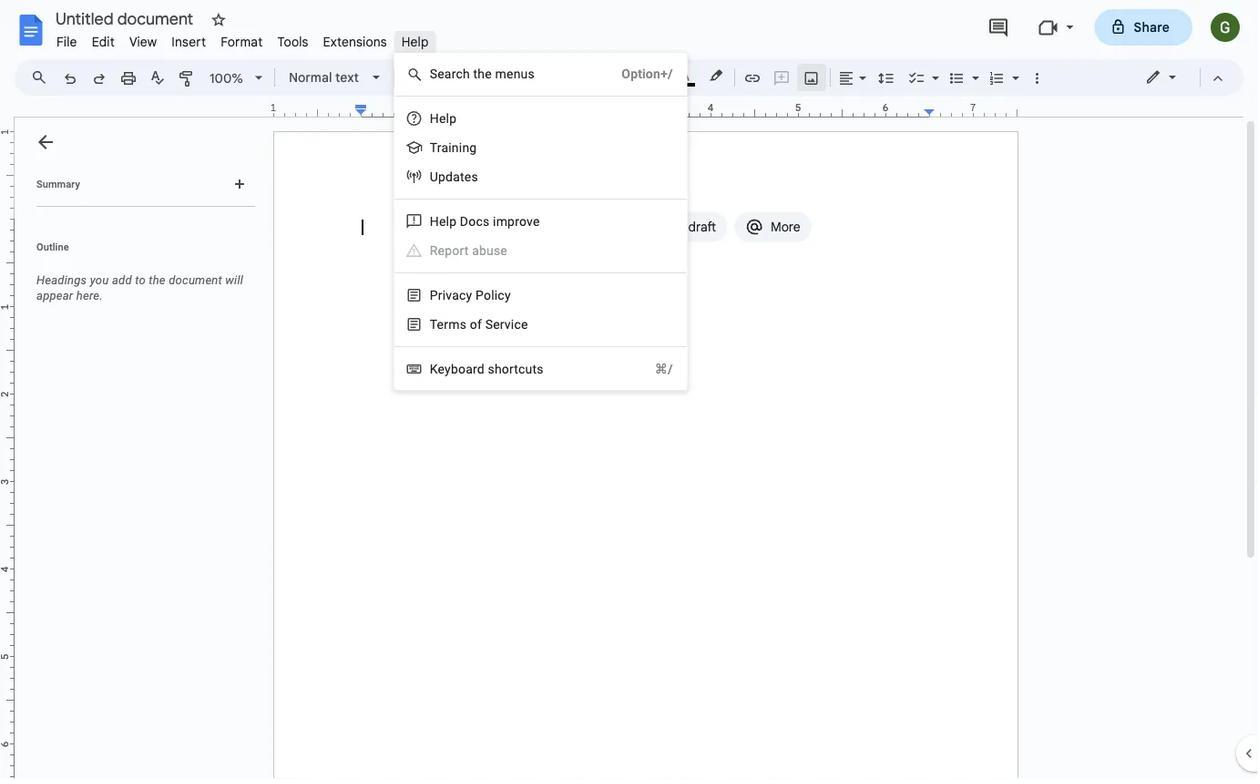 Task type: describe. For each thing, give the bounding box(es) containing it.
view menu item
[[122, 31, 164, 52]]

edit menu item
[[84, 31, 122, 52]]

search the menus m element
[[430, 66, 540, 81]]

highlight color image
[[706, 65, 726, 87]]

h
[[430, 111, 439, 126]]

search
[[430, 66, 470, 81]]

updates u element
[[430, 169, 484, 184]]

checklist menu image
[[928, 66, 939, 72]]

view
[[129, 34, 157, 50]]

service
[[485, 317, 528, 332]]

text color image
[[675, 65, 695, 87]]

Menus field
[[23, 65, 63, 90]]

⌘/
[[655, 361, 673, 376]]

format menu item
[[213, 31, 270, 52]]

numbered list menu image
[[1008, 66, 1020, 72]]

option+/
[[622, 66, 673, 81]]

menu bar banner
[[0, 0, 1258, 779]]

k
[[430, 361, 438, 376]]

elp
[[439, 111, 457, 126]]

report
[[430, 243, 469, 258]]

summary heading
[[36, 177, 80, 191]]

help docs improve r element
[[430, 214, 545, 229]]

outline
[[36, 241, 69, 252]]

r
[[515, 214, 519, 229]]

document
[[169, 273, 222, 287]]

eyboard
[[438, 361, 485, 376]]

ove
[[519, 214, 540, 229]]

outline heading
[[15, 240, 262, 265]]

report abuse a element
[[430, 243, 513, 258]]

⌘slash element
[[633, 360, 673, 378]]

insert
[[172, 34, 206, 50]]

left margin image
[[274, 103, 366, 117]]

mode and view toolbar
[[1132, 59, 1233, 96]]

help menu item
[[394, 31, 436, 52]]

menu item inside menu
[[395, 236, 687, 265]]

headings
[[36, 273, 87, 287]]

shortcuts
[[488, 361, 544, 376]]

terms of service s element
[[430, 317, 534, 332]]

headings you add to the document will appear here.
[[36, 273, 243, 302]]

help h element
[[430, 111, 462, 126]]

here.
[[76, 289, 103, 302]]

help for help
[[402, 34, 429, 50]]

normal
[[289, 69, 332, 85]]

of
[[470, 317, 482, 332]]

Star checkbox
[[206, 7, 231, 33]]

Zoom field
[[202, 65, 271, 92]]

privacy policy p element
[[430, 287, 516, 302]]

add
[[112, 273, 132, 287]]

the inside menu
[[473, 66, 492, 81]]

menu bar inside menu bar banner
[[49, 24, 436, 54]]

extensions
[[323, 34, 387, 50]]

enus
[[507, 66, 535, 81]]

h elp
[[430, 111, 457, 126]]



Task type: locate. For each thing, give the bounding box(es) containing it.
buse
[[479, 243, 507, 258]]

share
[[1134, 19, 1170, 35]]

raining
[[437, 140, 477, 155]]

report a buse
[[430, 243, 507, 258]]

summary
[[36, 178, 80, 190]]

menu item containing report
[[395, 236, 687, 265]]

pdates
[[438, 169, 478, 184]]

edit
[[92, 34, 115, 50]]

document outline element
[[15, 118, 262, 779]]

t
[[430, 140, 437, 155]]

extensions menu item
[[316, 31, 394, 52]]

1
[[270, 102, 276, 114]]

line & paragraph spacing image
[[876, 65, 897, 90]]

0 horizontal spatial help
[[402, 34, 429, 50]]

Zoom text field
[[205, 66, 249, 91]]

help up report
[[430, 214, 457, 229]]

help right "extensions" menu item
[[402, 34, 429, 50]]

help inside menu
[[430, 214, 457, 229]]

s
[[460, 317, 467, 332]]

application containing share
[[0, 0, 1258, 779]]

bulleted list menu image
[[968, 66, 979, 72]]

keyboard shortcuts k element
[[430, 361, 549, 376]]

format
[[221, 34, 263, 50]]

option+slash element
[[600, 65, 673, 83]]

insert menu item
[[164, 31, 213, 52]]

u pdates
[[430, 169, 478, 184]]

help docs imp r ove
[[430, 214, 540, 229]]

docs
[[460, 214, 490, 229]]

u
[[430, 169, 438, 184]]

tools menu item
[[270, 31, 316, 52]]

a
[[472, 243, 479, 258]]

0 vertical spatial help
[[402, 34, 429, 50]]

m
[[495, 66, 507, 81]]

top margin image
[[0, 132, 14, 224]]

the left m
[[473, 66, 492, 81]]

0 horizontal spatial the
[[149, 273, 166, 287]]

1 horizontal spatial help
[[430, 214, 457, 229]]

term s of service
[[430, 317, 528, 332]]

application
[[0, 0, 1258, 779]]

Rename text field
[[49, 7, 204, 29]]

0 vertical spatial the
[[473, 66, 492, 81]]

the right to
[[149, 273, 166, 287]]

training t element
[[430, 140, 482, 155]]

menu containing search the
[[370, 0, 688, 390]]

t raining
[[430, 140, 477, 155]]

file
[[56, 34, 77, 50]]

will
[[225, 273, 243, 287]]

main toolbar
[[54, 0, 1051, 517]]

imp
[[493, 214, 515, 229]]

policy
[[476, 287, 511, 302]]

term
[[430, 317, 460, 332]]

p rivacy policy
[[430, 287, 511, 302]]

the inside headings you add to the document will appear here.
[[149, 273, 166, 287]]

right margin image
[[925, 103, 1017, 117]]

help for help docs imp r ove
[[430, 214, 457, 229]]

help
[[402, 34, 429, 50], [430, 214, 457, 229]]

tools
[[277, 34, 309, 50]]

text
[[335, 69, 359, 85]]

help inside menu item
[[402, 34, 429, 50]]

p
[[430, 287, 438, 302]]

k eyboard shortcuts
[[430, 361, 544, 376]]

the
[[473, 66, 492, 81], [149, 273, 166, 287]]

menu item
[[395, 236, 687, 265]]

1 vertical spatial the
[[149, 273, 166, 287]]

menu bar
[[49, 24, 436, 54]]

insert image image
[[801, 65, 822, 90]]

you
[[90, 273, 109, 287]]

1 horizontal spatial the
[[473, 66, 492, 81]]

to
[[135, 273, 146, 287]]

1 vertical spatial help
[[430, 214, 457, 229]]

share button
[[1095, 9, 1193, 46]]

menu
[[370, 0, 688, 390]]

file menu item
[[49, 31, 84, 52]]

normal text
[[289, 69, 359, 85]]

styles list. normal text selected. option
[[289, 65, 362, 90]]

rivacy
[[438, 287, 472, 302]]

appear
[[36, 289, 73, 302]]

menu bar containing file
[[49, 24, 436, 54]]

search the m enus
[[430, 66, 535, 81]]



Task type: vqa. For each thing, say whether or not it's contained in the screenshot.
extensions menu item
yes



